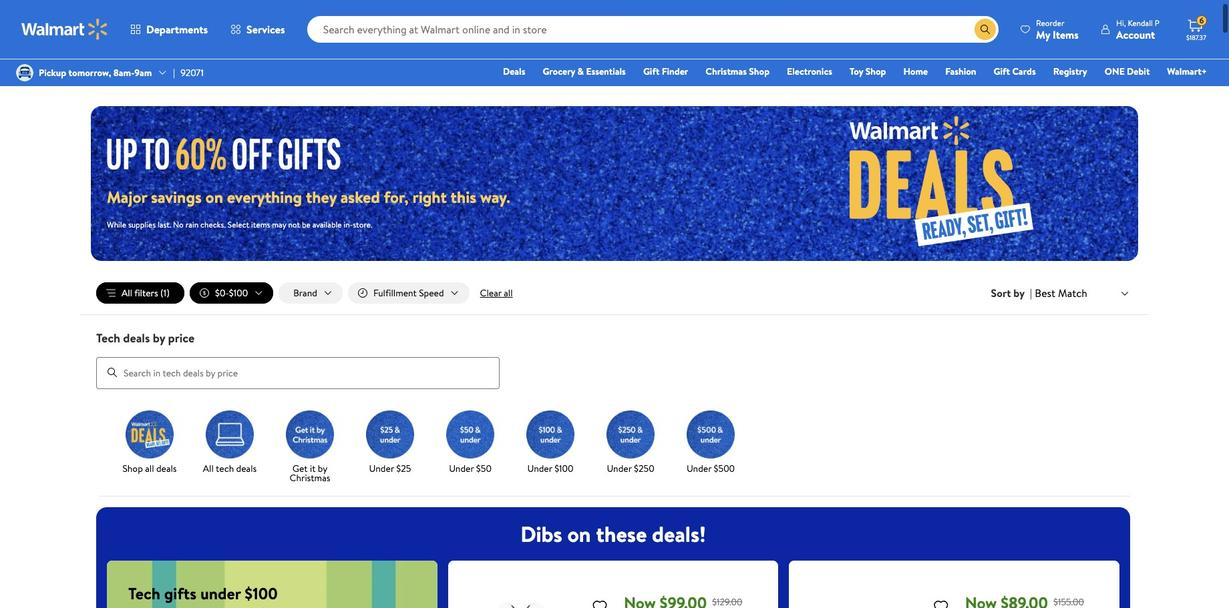 Task type: describe. For each thing, give the bounding box(es) containing it.
$0-$100
[[215, 287, 248, 300]]

fashion link
[[939, 64, 982, 79]]

grocery & essentials
[[543, 65, 626, 78]]

$100 for $0-$100
[[229, 287, 248, 300]]

$50
[[476, 462, 492, 475]]

one
[[1105, 65, 1125, 78]]

$250
[[634, 462, 654, 475]]

hi,
[[1116, 17, 1126, 28]]

sort and filter section element
[[80, 272, 1149, 315]]

my
[[1036, 27, 1050, 42]]

8am-
[[113, 66, 134, 79]]

under $25 link
[[355, 411, 425, 476]]

walmart image
[[21, 19, 108, 40]]

sort by |
[[991, 286, 1032, 301]]

tomorrow,
[[69, 66, 111, 79]]

all filters (1)
[[122, 287, 170, 300]]

store.
[[353, 219, 372, 230]]

not
[[288, 219, 300, 230]]

by inside search field
[[153, 330, 165, 347]]

under $50 link
[[436, 411, 505, 476]]

add to favorites list, apple airpods with charging case (2nd generation) image
[[592, 598, 608, 609]]

6 $187.37
[[1186, 15, 1206, 42]]

Search in tech deals by price search field
[[96, 357, 500, 389]]

| 92071
[[173, 66, 204, 79]]

services
[[247, 22, 285, 37]]

get
[[292, 462, 308, 475]]

speed
[[419, 287, 444, 300]]

reorder my items
[[1036, 17, 1079, 42]]

match
[[1058, 286, 1088, 301]]

be
[[302, 219, 310, 230]]

under $250 link
[[596, 411, 665, 476]]

walmart+
[[1167, 65, 1207, 78]]

electronics for electronics
[[787, 65, 832, 78]]

last.
[[158, 219, 171, 230]]

toy
[[850, 65, 863, 78]]

under for under $50
[[449, 462, 474, 475]]

&
[[578, 65, 584, 78]]

kendall
[[1128, 17, 1153, 28]]

shop all deals
[[123, 462, 177, 475]]

may
[[272, 219, 286, 230]]

$187.37
[[1186, 33, 1206, 42]]

dibs on these deals!
[[521, 519, 706, 549]]

fulfillment
[[373, 287, 417, 300]]

electronics for electronics / shop by price
[[96, 34, 141, 47]]

Tech deals by price search field
[[80, 330, 1149, 389]]

cards
[[1012, 65, 1036, 78]]

under $100 link
[[516, 411, 585, 476]]

deals!
[[652, 519, 706, 549]]

while
[[107, 219, 126, 230]]

tech
[[216, 462, 234, 475]]

sponsored
[[1096, 71, 1133, 83]]

all tech deals link
[[195, 411, 265, 476]]

0 horizontal spatial walmart black friday deals for days image
[[107, 136, 353, 170]]

get gifts in time for christmas. image
[[286, 411, 334, 459]]

get it by christmas link
[[275, 411, 345, 485]]

debit
[[1127, 65, 1150, 78]]

fulfillment speed
[[373, 287, 444, 300]]

gift for gift cards
[[994, 65, 1010, 78]]

major savings on everything they asked for, right this way.
[[107, 186, 510, 208]]

christmas shop
[[706, 65, 770, 78]]

under $100
[[527, 462, 574, 475]]

(1)
[[160, 287, 170, 300]]

sort
[[991, 286, 1011, 301]]

Walmart Site-Wide search field
[[307, 16, 999, 43]]

fashion
[[945, 65, 976, 78]]

under
[[200, 582, 241, 605]]

2 vertical spatial $100
[[245, 582, 278, 605]]

reorder
[[1036, 17, 1065, 28]]

finder
[[662, 65, 688, 78]]

shop all deals image
[[126, 411, 174, 459]]

under $100 image
[[526, 411, 575, 459]]

toy shop
[[850, 65, 886, 78]]

deals for all
[[236, 462, 257, 475]]

tech gifts under $100
[[128, 582, 278, 605]]

checks.
[[200, 219, 226, 230]]

1 vertical spatial electronics link
[[781, 64, 838, 79]]

under $50 image
[[446, 411, 494, 459]]

for,
[[384, 186, 409, 208]]

in-
[[344, 219, 353, 230]]

deals link
[[497, 64, 531, 79]]

they
[[306, 186, 337, 208]]

hi, kendall p account
[[1116, 17, 1160, 42]]

under $250
[[607, 462, 654, 475]]

Search search field
[[307, 16, 999, 43]]

by inside sort and filter section element
[[1014, 286, 1025, 301]]

christmas inside get it by christmas link
[[290, 471, 330, 485]]

gift cards
[[994, 65, 1036, 78]]

asked
[[341, 186, 380, 208]]

best match button
[[1032, 284, 1133, 302]]

tech for tech deals by price
[[96, 330, 120, 347]]



Task type: vqa. For each thing, say whether or not it's contained in the screenshot.
8am-
yes



Task type: locate. For each thing, give the bounding box(es) containing it.
3 under from the left
[[527, 462, 552, 475]]

| left best in the right of the page
[[1030, 286, 1032, 301]]

92071
[[180, 66, 204, 79]]

1 vertical spatial on
[[567, 519, 591, 549]]

1 vertical spatial |
[[1030, 286, 1032, 301]]

all for shop
[[145, 462, 154, 475]]

2 gift from the left
[[994, 65, 1010, 78]]

these
[[596, 519, 647, 549]]

by down (1)
[[153, 330, 165, 347]]

toy shop link
[[844, 64, 892, 79]]

under $250 image
[[607, 411, 655, 459]]

clear
[[480, 287, 502, 300]]

this
[[451, 186, 476, 208]]

1 horizontal spatial christmas
[[706, 65, 747, 78]]

shop
[[156, 34, 176, 47], [749, 65, 770, 78], [866, 65, 886, 78], [123, 462, 143, 475]]

$100 for under $100
[[555, 462, 574, 475]]

price
[[190, 34, 210, 47], [168, 330, 194, 347]]

deals inside search field
[[123, 330, 150, 347]]

all
[[122, 287, 132, 300], [203, 462, 214, 475]]

best match
[[1035, 286, 1088, 301]]

1 vertical spatial all
[[145, 462, 154, 475]]

under down under $100 image
[[527, 462, 552, 475]]

0 vertical spatial all
[[504, 287, 513, 300]]

add to favorites list, restored | hp chromebook | 11.6-inch | intel celeron | 4gb ram | 16gb | 2022 latest os | bundle: wireless mouse, bluetooth/wireless airbuds by certified 2 day express image
[[933, 598, 949, 609]]

under
[[369, 462, 394, 475], [449, 462, 474, 475], [527, 462, 552, 475], [607, 462, 632, 475], [687, 462, 712, 475]]

essentials
[[586, 65, 626, 78]]

pickup
[[39, 66, 66, 79]]

2 horizontal spatial deals
[[236, 462, 257, 475]]

0 horizontal spatial deals
[[123, 330, 150, 347]]

registry
[[1053, 65, 1087, 78]]

1 vertical spatial $100
[[555, 462, 574, 475]]

right
[[412, 186, 447, 208]]

gift left cards
[[994, 65, 1010, 78]]

by right 'sort'
[[1014, 286, 1025, 301]]

christmas shop link
[[700, 64, 776, 79]]

$0-$100 button
[[190, 283, 273, 304]]

all for clear
[[504, 287, 513, 300]]

| left 92071
[[173, 66, 175, 79]]

1 gift from the left
[[643, 65, 660, 78]]

under for under $25
[[369, 462, 394, 475]]

all down shop all deals image
[[145, 462, 154, 475]]

no
[[173, 219, 184, 230]]

by up "| 92071"
[[178, 34, 188, 47]]

items
[[251, 219, 270, 230]]

all tech deals image
[[206, 411, 254, 459]]

price inside search field
[[168, 330, 194, 347]]

all tech deals
[[203, 462, 257, 475]]

1 horizontal spatial all
[[203, 462, 214, 475]]

gift left finder
[[643, 65, 660, 78]]

get it by christmas
[[290, 462, 330, 485]]

one debit
[[1105, 65, 1150, 78]]

all for all filters (1)
[[122, 287, 132, 300]]

by
[[178, 34, 188, 47], [1014, 286, 1025, 301], [153, 330, 165, 347], [318, 462, 328, 475]]

christmas right finder
[[706, 65, 747, 78]]

1 horizontal spatial deals
[[156, 462, 177, 475]]

1 horizontal spatial walmart black friday deals for days image
[[757, 106, 1138, 261]]

electronics / shop by price
[[96, 34, 210, 47]]

price up 92071
[[190, 34, 210, 47]]

all left filters
[[122, 287, 132, 300]]

0 vertical spatial tech
[[96, 330, 120, 347]]

on right dibs
[[567, 519, 591, 549]]

walmart black friday deals for days image
[[757, 106, 1138, 261], [107, 136, 353, 170]]

tech up the search icon
[[96, 330, 120, 347]]

account
[[1116, 27, 1155, 42]]

gift finder
[[643, 65, 688, 78]]

all for all tech deals
[[203, 462, 214, 475]]

home link
[[897, 64, 934, 79]]

shop all deals link
[[115, 411, 184, 476]]

1 horizontal spatial all
[[504, 287, 513, 300]]

available
[[312, 219, 342, 230]]

filters
[[134, 287, 158, 300]]

0 horizontal spatial tech
[[96, 330, 120, 347]]

gift cards link
[[988, 64, 1042, 79]]

0 vertical spatial christmas
[[706, 65, 747, 78]]

electronics link left toy
[[781, 64, 838, 79]]

clear all button
[[475, 283, 518, 304]]

0 vertical spatial electronics
[[96, 34, 141, 47]]

9am
[[134, 66, 152, 79]]

departments button
[[119, 13, 219, 45]]

under left $50
[[449, 462, 474, 475]]

price down (1)
[[168, 330, 194, 347]]

deals down shop all deals image
[[156, 462, 177, 475]]

gift for gift finder
[[643, 65, 660, 78]]

christmas
[[706, 65, 747, 78], [290, 471, 330, 485]]

everything
[[227, 186, 302, 208]]

1 vertical spatial all
[[203, 462, 214, 475]]

under $25
[[369, 462, 411, 475]]

all right clear
[[504, 287, 513, 300]]

by right it
[[318, 462, 328, 475]]

1 horizontal spatial |
[[1030, 286, 1032, 301]]

on
[[205, 186, 223, 208], [567, 519, 591, 549]]

under for under $250
[[607, 462, 632, 475]]

$100 inside 'dropdown button'
[[229, 287, 248, 300]]

all filters (1) button
[[96, 283, 184, 304]]

deals
[[503, 65, 525, 78]]

0 horizontal spatial electronics
[[96, 34, 141, 47]]

under for under $500
[[687, 462, 712, 475]]

1 horizontal spatial electronics link
[[781, 64, 838, 79]]

deals down all filters (1) button
[[123, 330, 150, 347]]

0 horizontal spatial on
[[205, 186, 223, 208]]

0 horizontal spatial |
[[173, 66, 175, 79]]

grocery & essentials link
[[537, 64, 632, 79]]

all
[[504, 287, 513, 300], [145, 462, 154, 475]]

5 under from the left
[[687, 462, 712, 475]]

0 vertical spatial price
[[190, 34, 210, 47]]

4 under from the left
[[607, 462, 632, 475]]

$500
[[714, 462, 735, 475]]

deals right tech
[[236, 462, 257, 475]]

1 horizontal spatial gift
[[994, 65, 1010, 78]]

1 horizontal spatial on
[[567, 519, 591, 549]]

under $500 link
[[676, 411, 746, 476]]

0 horizontal spatial electronics link
[[96, 34, 141, 47]]

tech deals by price
[[96, 330, 194, 347]]

0 vertical spatial $100
[[229, 287, 248, 300]]

0 horizontal spatial all
[[145, 462, 154, 475]]

while supplies last. no rain checks. select items may not be available in-store.
[[107, 219, 372, 230]]

fulfillment speed button
[[348, 283, 469, 304]]

registry link
[[1047, 64, 1093, 79]]

2 under from the left
[[449, 462, 474, 475]]

major
[[107, 186, 147, 208]]

under $500 image
[[687, 411, 735, 459]]

1 vertical spatial christmas
[[290, 471, 330, 485]]

search icon image
[[980, 24, 991, 35]]

1 vertical spatial electronics
[[787, 65, 832, 78]]

christmas down get gifts in time for christmas. image
[[290, 471, 330, 485]]

tech for tech gifts under $100
[[128, 582, 160, 605]]

0 horizontal spatial gift
[[643, 65, 660, 78]]

pickup tomorrow, 8am-9am
[[39, 66, 152, 79]]

walmart+ link
[[1161, 64, 1213, 79]]

under $500
[[687, 462, 735, 475]]

way.
[[480, 186, 510, 208]]

 image
[[16, 64, 33, 82]]

all left tech
[[203, 462, 214, 475]]

0 vertical spatial all
[[122, 287, 132, 300]]

1 vertical spatial price
[[168, 330, 194, 347]]

1 under from the left
[[369, 462, 394, 475]]

1 vertical spatial tech
[[128, 582, 160, 605]]

0 vertical spatial |
[[173, 66, 175, 79]]

p
[[1155, 17, 1160, 28]]

search image
[[107, 368, 118, 378]]

under left '$500'
[[687, 462, 712, 475]]

savings
[[151, 186, 202, 208]]

under left $25
[[369, 462, 394, 475]]

electronics left /
[[96, 34, 141, 47]]

1 horizontal spatial electronics
[[787, 65, 832, 78]]

| inside sort and filter section element
[[1030, 286, 1032, 301]]

6
[[1200, 15, 1204, 26]]

all inside button
[[122, 287, 132, 300]]

electronics left toy
[[787, 65, 832, 78]]

best
[[1035, 286, 1056, 301]]

tech left gifts
[[128, 582, 160, 605]]

deals for shop
[[156, 462, 177, 475]]

under left $250
[[607, 462, 632, 475]]

0 vertical spatial electronics link
[[96, 34, 141, 47]]

0 horizontal spatial christmas
[[290, 471, 330, 485]]

0 horizontal spatial all
[[122, 287, 132, 300]]

electronics link left /
[[96, 34, 141, 47]]

gift finder link
[[637, 64, 694, 79]]

gift inside "link"
[[643, 65, 660, 78]]

on up checks. in the top left of the page
[[205, 186, 223, 208]]

all inside button
[[504, 287, 513, 300]]

1 horizontal spatial tech
[[128, 582, 160, 605]]

christmas inside christmas shop link
[[706, 65, 747, 78]]

home
[[903, 65, 928, 78]]

0 vertical spatial on
[[205, 186, 223, 208]]

$0-
[[215, 287, 229, 300]]

|
[[173, 66, 175, 79], [1030, 286, 1032, 301]]

under $25 image
[[366, 411, 414, 459]]

under for under $100
[[527, 462, 552, 475]]

clear all
[[480, 287, 513, 300]]

tech inside tech deals by price search field
[[96, 330, 120, 347]]

departments
[[146, 22, 208, 37]]

by inside get it by christmas
[[318, 462, 328, 475]]

tech
[[96, 330, 120, 347], [128, 582, 160, 605]]

brand button
[[279, 283, 343, 304]]



